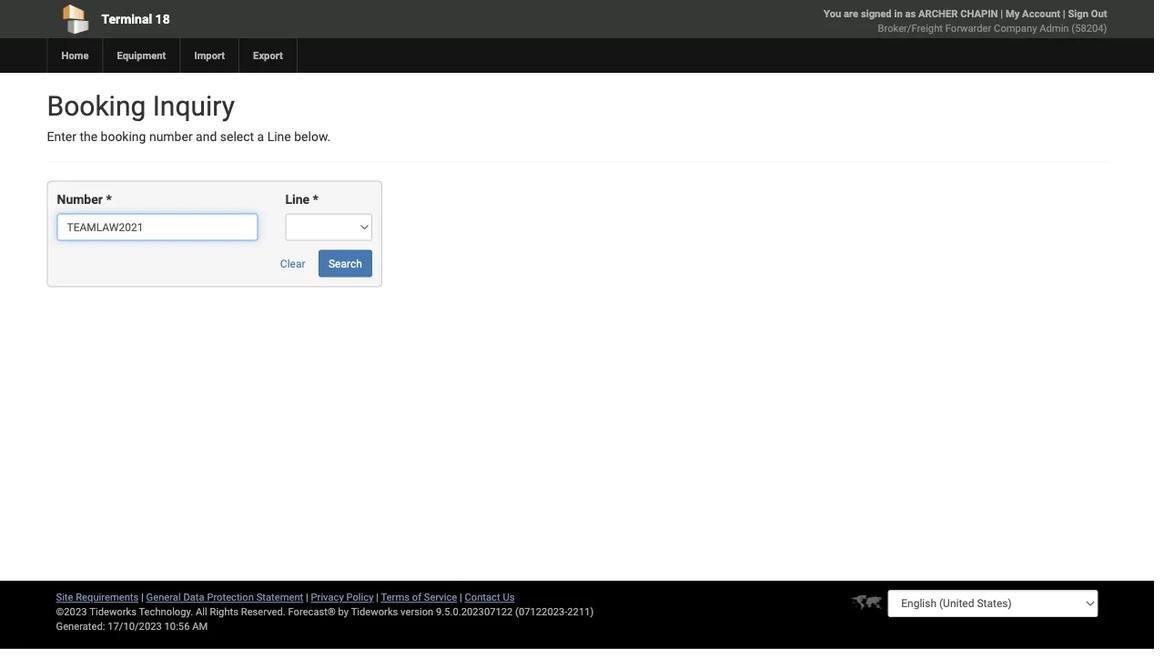 Task type: vqa. For each thing, say whether or not it's contained in the screenshot.
the Privacy Policy link
yes



Task type: locate. For each thing, give the bounding box(es) containing it.
1 vertical spatial line
[[285, 192, 310, 207]]

as
[[906, 8, 917, 20]]

my
[[1006, 8, 1020, 20]]

export
[[253, 50, 283, 61]]

clear
[[280, 257, 306, 270]]

1 * from the left
[[106, 192, 112, 207]]

booking
[[101, 129, 146, 144]]

are
[[844, 8, 859, 20]]

(07122023-
[[516, 606, 568, 618]]

| up tideworks at the bottom left
[[376, 592, 379, 603]]

sign
[[1069, 8, 1089, 20]]

privacy policy link
[[311, 592, 374, 603]]

you are signed in as archer chapin | my account | sign out broker/freight forwarder company admin (58204)
[[824, 8, 1108, 34]]

import
[[194, 50, 225, 61]]

2 * from the left
[[313, 192, 319, 207]]

statement
[[257, 592, 304, 603]]

us
[[503, 592, 515, 603]]

terms of service link
[[381, 592, 457, 603]]

home link
[[47, 38, 102, 73]]

line up clear
[[285, 192, 310, 207]]

* right number
[[106, 192, 112, 207]]

| left general
[[141, 592, 144, 603]]

home
[[61, 50, 89, 61]]

* down below.
[[313, 192, 319, 207]]

search
[[329, 257, 362, 270]]

0 vertical spatial line
[[268, 129, 291, 144]]

below.
[[294, 129, 331, 144]]

line
[[268, 129, 291, 144], [285, 192, 310, 207]]

my account link
[[1006, 8, 1061, 20]]

generated:
[[56, 621, 105, 633]]

terminal 18
[[102, 11, 170, 26]]

line *
[[285, 192, 319, 207]]

| up 9.5.0.202307122
[[460, 592, 462, 603]]

admin
[[1040, 22, 1070, 34]]

line right the a
[[268, 129, 291, 144]]

1 horizontal spatial *
[[313, 192, 319, 207]]

policy
[[347, 592, 374, 603]]

line inside the 'booking inquiry enter the booking number and select a line below.'
[[268, 129, 291, 144]]

tideworks
[[351, 606, 398, 618]]

number
[[57, 192, 103, 207]]

reserved.
[[241, 606, 286, 618]]

terms
[[381, 592, 410, 603]]

18
[[155, 11, 170, 26]]

general data protection statement link
[[146, 592, 304, 603]]

17/10/2023
[[108, 621, 162, 633]]

broker/freight
[[879, 22, 944, 34]]

sign out link
[[1069, 8, 1108, 20]]

of
[[412, 592, 422, 603]]

in
[[895, 8, 903, 20]]

0 horizontal spatial *
[[106, 192, 112, 207]]

archer
[[919, 8, 959, 20]]

general
[[146, 592, 181, 603]]

inquiry
[[153, 90, 235, 122]]

by
[[338, 606, 349, 618]]

*
[[106, 192, 112, 207], [313, 192, 319, 207]]

terminal
[[102, 11, 152, 26]]

2211)
[[568, 606, 594, 618]]

requirements
[[76, 592, 139, 603]]

|
[[1001, 8, 1004, 20], [1064, 8, 1066, 20], [141, 592, 144, 603], [306, 592, 309, 603], [376, 592, 379, 603], [460, 592, 462, 603]]

the
[[80, 129, 98, 144]]



Task type: describe. For each thing, give the bounding box(es) containing it.
forwarder
[[946, 22, 992, 34]]

chapin
[[961, 8, 999, 20]]

(58204)
[[1072, 22, 1108, 34]]

forecast®
[[288, 606, 336, 618]]

protection
[[207, 592, 254, 603]]

enter
[[47, 129, 76, 144]]

number
[[149, 129, 193, 144]]

©2023 tideworks
[[56, 606, 137, 618]]

site requirements | general data protection statement | privacy policy | terms of service | contact us ©2023 tideworks technology. all rights reserved. forecast® by tideworks version 9.5.0.202307122 (07122023-2211) generated: 17/10/2023 10:56 am
[[56, 592, 594, 633]]

10:56
[[164, 621, 190, 633]]

and
[[196, 129, 217, 144]]

a
[[257, 129, 264, 144]]

am
[[192, 621, 208, 633]]

booking inquiry enter the booking number and select a line below.
[[47, 90, 331, 144]]

contact us link
[[465, 592, 515, 603]]

contact
[[465, 592, 501, 603]]

version
[[401, 606, 434, 618]]

clear button
[[270, 250, 316, 277]]

* for number *
[[106, 192, 112, 207]]

import link
[[180, 38, 239, 73]]

export link
[[239, 38, 297, 73]]

Number * text field
[[57, 214, 258, 241]]

data
[[183, 592, 205, 603]]

| left my
[[1001, 8, 1004, 20]]

* for line *
[[313, 192, 319, 207]]

company
[[995, 22, 1038, 34]]

out
[[1092, 8, 1108, 20]]

equipment
[[117, 50, 166, 61]]

service
[[424, 592, 457, 603]]

site
[[56, 592, 73, 603]]

number *
[[57, 192, 112, 207]]

account
[[1023, 8, 1061, 20]]

select
[[220, 129, 254, 144]]

rights
[[210, 606, 239, 618]]

search button
[[319, 250, 372, 277]]

terminal 18 link
[[47, 0, 473, 38]]

technology.
[[139, 606, 193, 618]]

signed
[[862, 8, 892, 20]]

booking
[[47, 90, 146, 122]]

all
[[196, 606, 207, 618]]

privacy
[[311, 592, 344, 603]]

equipment link
[[102, 38, 180, 73]]

| up forecast®
[[306, 592, 309, 603]]

site requirements link
[[56, 592, 139, 603]]

you
[[824, 8, 842, 20]]

| left sign on the right top of the page
[[1064, 8, 1066, 20]]

9.5.0.202307122
[[436, 606, 513, 618]]



